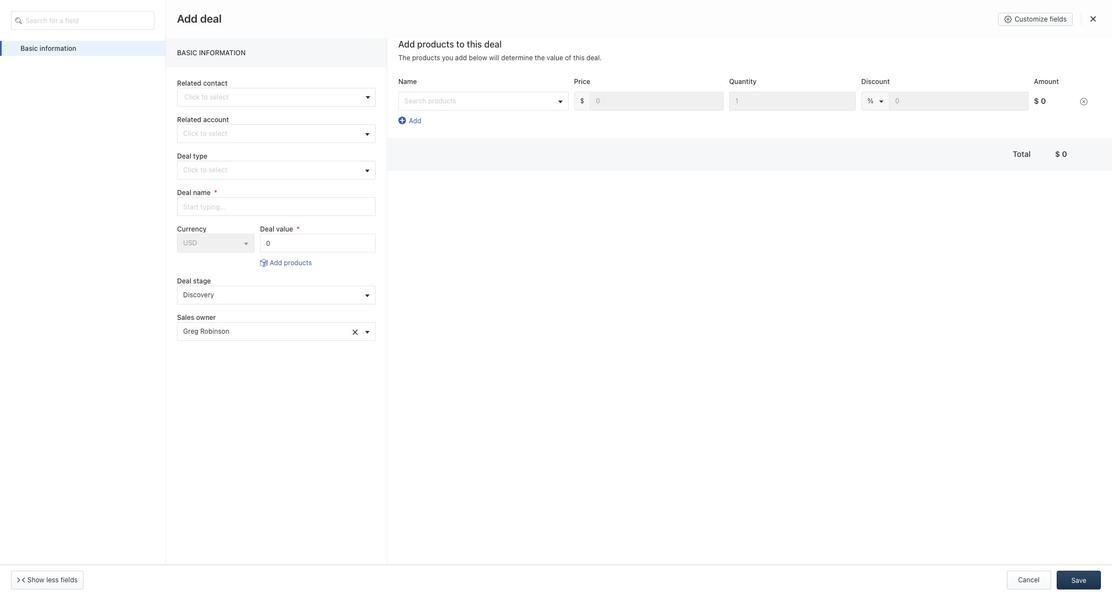 Task type: locate. For each thing, give the bounding box(es) containing it.
basic information up contact
[[177, 48, 246, 57]]

import deals group
[[973, 128, 1053, 147]]

value left of
[[547, 54, 563, 62]]

products left the "you"
[[412, 54, 440, 62]]

*
[[214, 189, 217, 197], [297, 225, 300, 234]]

plan
[[174, 266, 187, 274]]

0
[[1041, 96, 1046, 106], [1062, 150, 1067, 159]]

0 horizontal spatial your
[[384, 96, 398, 104]]

contact
[[203, 79, 228, 87]]

your
[[810, 32, 823, 40]]

your right up
[[810, 96, 824, 104]]

0 vertical spatial $ 0
[[1034, 96, 1046, 106]]

stage
[[193, 277, 211, 285]]

0 vertical spatial *
[[214, 189, 217, 197]]

0 horizontal spatial deal
[[295, 160, 309, 169]]

note
[[252, 283, 266, 292]]

1 vertical spatial fields
[[61, 577, 78, 585]]

(sample) inside button
[[216, 266, 243, 274]]

add down search on the top left
[[409, 117, 421, 125]]

cancel button
[[1007, 572, 1051, 590]]

2 select from the top
[[209, 166, 228, 174]]

0 horizontal spatial leads
[[263, 96, 280, 104]]

1 vertical spatial acme inc (sample) link
[[233, 266, 291, 275]]

1 vertical spatial acme
[[233, 266, 251, 275]]

1 horizontal spatial basic
[[177, 48, 197, 57]]

deal right all
[[295, 160, 309, 169]]

save
[[1072, 577, 1087, 585]]

2 vertical spatial in
[[296, 247, 301, 255]]

2 related from the top
[[177, 116, 201, 124]]

$
[[1034, 96, 1039, 106], [580, 97, 584, 105], [1055, 150, 1060, 159], [233, 247, 239, 257]]

0 vertical spatial inc
[[253, 231, 262, 240]]

this up "below"
[[467, 39, 482, 49]]

related account
[[177, 116, 229, 124]]

(sample)
[[264, 231, 293, 240], [216, 266, 243, 274], [264, 266, 291, 275]]

deal
[[484, 39, 502, 49], [1088, 133, 1101, 141], [295, 160, 309, 169]]

information inside basic information link
[[40, 44, 76, 53]]

Click to select search field
[[177, 88, 376, 107]]

2 horizontal spatial your
[[810, 96, 824, 104]]

click to select button up all
[[177, 125, 376, 143]]

basic down the add
[[177, 48, 197, 57]]

2 horizontal spatial in
[[853, 32, 859, 40]]

none search field inside dialog
[[11, 11, 154, 30]]

* right name
[[214, 189, 217, 197]]

in right bring
[[229, 96, 234, 104]]

crm - gold plan monthly (sample)
[[135, 266, 243, 274]]

products for search products
[[428, 97, 456, 105]]

value up closes
[[276, 225, 293, 234]]

acme inc (sample) up 100
[[233, 231, 293, 240]]

$ 0 down add deal "button"
[[1055, 150, 1067, 159]]

show
[[28, 577, 45, 585]]

deal up will
[[484, 39, 502, 49]]

set
[[788, 96, 798, 104]]

add down closes
[[270, 259, 282, 268]]

0 horizontal spatial 0
[[1041, 96, 1046, 106]]

1 horizontal spatial container_wx8msf4aqz5i3rn1 image
[[273, 161, 281, 169]]

0 down the amount
[[1041, 96, 1046, 106]]

add inside add products to this deal the products you add below will determine the value of this deal.
[[398, 39, 415, 49]]

0 horizontal spatial -- number field
[[590, 92, 724, 111]]

1 vertical spatial *
[[297, 225, 300, 234]]

add up search field
[[1073, 133, 1086, 141]]

1 horizontal spatial basic information
[[177, 48, 246, 57]]

bring in website leads link
[[168, 86, 312, 114]]

0 horizontal spatial container_wx8msf4aqz5i3rn1 image
[[201, 161, 209, 169]]

0 horizontal spatial *
[[214, 189, 217, 197]]

1 inside button
[[213, 160, 217, 169]]

in left 21
[[853, 32, 859, 40]]

* up the closes in nov
[[297, 225, 300, 234]]

click to select
[[183, 130, 228, 138], [183, 166, 228, 174]]

in
[[853, 32, 859, 40], [229, 96, 234, 104], [296, 247, 301, 255]]

deal down plan
[[177, 277, 191, 285]]

1 horizontal spatial in
[[296, 247, 301, 255]]

1 your from the left
[[384, 96, 398, 104]]

add for add deal
[[1073, 133, 1086, 141]]

select down "account"
[[209, 130, 228, 138]]

1 horizontal spatial deal
[[484, 39, 502, 49]]

add for add products to this deal the products you add below will determine the value of this deal.
[[398, 39, 415, 49]]

$ 100
[[233, 247, 256, 257]]

basic information down search icon
[[20, 44, 76, 53]]

related left contact
[[177, 79, 201, 87]]

0 horizontal spatial value
[[276, 225, 293, 234]]

monthly
[[189, 266, 214, 274]]

settings
[[935, 133, 962, 141]]

1 vertical spatial 1
[[246, 283, 249, 292]]

0 vertical spatial 1
[[213, 160, 217, 169]]

deal up search field
[[1088, 133, 1101, 141]]

information up contact
[[199, 48, 246, 57]]

container_wx8msf4aqz5i3rn1 image left all
[[273, 161, 281, 169]]

$ left 100
[[233, 247, 239, 257]]

basic down search icon
[[20, 44, 38, 53]]

related
[[177, 79, 201, 87], [177, 116, 201, 124]]

value
[[547, 54, 563, 62], [276, 225, 293, 234]]

1 horizontal spatial 0
[[1062, 150, 1067, 159]]

price
[[574, 77, 590, 86]]

products inside button
[[428, 97, 456, 105]]

import
[[988, 133, 1009, 141]]

deal for deal value *
[[260, 225, 274, 234]]

1 vertical spatial click to select
[[183, 166, 228, 174]]

1 vertical spatial this
[[573, 54, 585, 62]]

2 horizontal spatial container_wx8msf4aqz5i3rn1 image
[[925, 133, 933, 141]]

1 vertical spatial click to select button
[[177, 161, 376, 180]]

container_wx8msf4aqz5i3rn1 image down type
[[201, 161, 209, 169]]

customize fields
[[1015, 15, 1067, 23]]

o
[[211, 135, 217, 143]]

$ 0 down the amount
[[1034, 96, 1046, 106]]

0 horizontal spatial team
[[400, 96, 416, 104]]

add inside "button"
[[1073, 133, 1086, 141]]

deal for add deal
[[1088, 133, 1101, 141]]

2 horizontal spatial deal
[[1088, 133, 1101, 141]]

set up your sales pipeline link
[[746, 86, 890, 114]]

13
[[160, 134, 167, 143]]

1 team from the left
[[400, 96, 416, 104]]

1 vertical spatial deal
[[1088, 133, 1101, 141]]

1 vertical spatial in
[[229, 96, 234, 104]]

deal inside add products to this deal the products you add below will determine the value of this deal.
[[484, 39, 502, 49]]

total
[[1013, 150, 1031, 159]]

(sample) up container_wx8msf4aqz5i3rn1 icon
[[216, 266, 243, 274]]

0 horizontal spatial 1
[[213, 160, 217, 169]]

2 vertical spatial deal
[[295, 160, 309, 169]]

cancel
[[1018, 577, 1040, 585]]

click to select button for deal type
[[177, 161, 376, 180]]

products right search on the top left
[[428, 97, 456, 105]]

click
[[183, 130, 199, 138], [183, 166, 199, 174]]

1 acme inc (sample) link from the top
[[233, 231, 293, 240]]

deal for deal name *
[[177, 189, 191, 197]]

0 horizontal spatial information
[[40, 44, 76, 53]]

in inside "link"
[[229, 96, 234, 104]]

set up your sales pipeline
[[788, 96, 870, 104]]

1 click to select button from the top
[[177, 125, 376, 143]]

0 horizontal spatial in
[[229, 96, 234, 104]]

acme inc (sample)
[[233, 231, 293, 240], [233, 266, 291, 275]]

your trial ends in 21 days
[[810, 32, 882, 40]]

explore plans
[[903, 32, 946, 40]]

container_wx8msf4aqz5i3rn1 image for the all deal owners button
[[273, 161, 281, 169]]

currency
[[177, 225, 207, 234]]

1 acme inc (sample) from the top
[[233, 231, 293, 240]]

2 team from the left
[[553, 96, 569, 104]]

products up the "you"
[[417, 39, 454, 49]]

click for deal
[[183, 166, 199, 174]]

1 horizontal spatial leads
[[510, 96, 527, 104]]

products right no
[[321, 266, 349, 274]]

basic
[[20, 44, 38, 53], [177, 48, 197, 57]]

1 horizontal spatial team
[[553, 96, 569, 104]]

name
[[193, 189, 211, 197]]

import deals button
[[973, 128, 1034, 147]]

send email image
[[1003, 32, 1010, 41]]

products down the closes in nov
[[284, 259, 312, 268]]

in left nov
[[296, 247, 301, 255]]

fields right 'customize'
[[1050, 15, 1067, 23]]

click for related
[[183, 130, 199, 138]]

0 vertical spatial acme
[[233, 231, 251, 240]]

your right invite
[[384, 96, 398, 104]]

0 vertical spatial acme inc (sample) link
[[233, 231, 293, 240]]

0 vertical spatial click to select
[[183, 130, 228, 138]]

your down the 'the'
[[537, 96, 551, 104]]

discovery
[[183, 291, 214, 299]]

0 horizontal spatial fields
[[61, 577, 78, 585]]

deal
[[200, 12, 222, 25]]

you
[[442, 54, 453, 62]]

1 left filter
[[213, 160, 217, 169]]

deal left name
[[177, 189, 191, 197]]

filter
[[218, 160, 233, 169]]

leads right route
[[510, 96, 527, 104]]

deal type
[[177, 152, 207, 160]]

1 vertical spatial acme inc (sample)
[[233, 266, 291, 275]]

0 vertical spatial deal
[[484, 39, 502, 49]]

0 vertical spatial 0
[[1041, 96, 1046, 106]]

deal for deal type
[[177, 152, 191, 160]]

0 vertical spatial this
[[467, 39, 482, 49]]

container_wx8msf4aqz5i3rn1 image left settings at right
[[925, 133, 933, 141]]

information
[[40, 44, 76, 53], [199, 48, 246, 57]]

click to select down the related account
[[183, 130, 228, 138]]

this right of
[[573, 54, 585, 62]]

0 vertical spatial value
[[547, 54, 563, 62]]

select for deal type
[[209, 166, 228, 174]]

1 horizontal spatial fields
[[1050, 15, 1067, 23]]

1 leads from the left
[[263, 96, 280, 104]]

$ down add deal "button"
[[1055, 150, 1060, 159]]

0 vertical spatial select
[[209, 130, 228, 138]]

acme inc (sample) link up note
[[233, 266, 291, 275]]

team down of
[[553, 96, 569, 104]]

click to select button up start typing... text box
[[177, 161, 376, 180]]

21
[[860, 32, 867, 40]]

0 vertical spatial click to select button
[[177, 125, 376, 143]]

0 vertical spatial in
[[853, 32, 859, 40]]

1 horizontal spatial value
[[547, 54, 563, 62]]

2 click from the top
[[183, 166, 199, 174]]

1 horizontal spatial *
[[297, 225, 300, 234]]

1 horizontal spatial -- number field
[[729, 92, 856, 111]]

team down name
[[400, 96, 416, 104]]

products
[[417, 39, 454, 49], [412, 54, 440, 62], [428, 97, 456, 105], [284, 259, 312, 268], [321, 266, 349, 274]]

0 vertical spatial acme inc (sample)
[[233, 231, 293, 240]]

1 vertical spatial value
[[276, 225, 293, 234]]

container_wx8msf4aqz5i3rn1 image
[[925, 133, 933, 141], [201, 161, 209, 169], [273, 161, 281, 169]]

1 click to select from the top
[[183, 130, 228, 138]]

acme up container_wx8msf4aqz5i3rn1 icon
[[233, 266, 251, 275]]

acme
[[233, 231, 251, 240], [233, 266, 251, 275]]

inc up 100
[[253, 231, 262, 240]]

1 related from the top
[[177, 79, 201, 87]]

0 vertical spatial click
[[183, 130, 199, 138]]

click left "⌘"
[[183, 130, 199, 138]]

deal left type
[[177, 152, 191, 160]]

1 horizontal spatial your
[[537, 96, 551, 104]]

container_wx8msf4aqz5i3rn1 image inside settings popup button
[[925, 133, 933, 141]]

1 vertical spatial select
[[209, 166, 228, 174]]

show less fields button
[[11, 572, 84, 590]]

1 click from the top
[[183, 130, 199, 138]]

deal down start typing... text box
[[260, 225, 274, 234]]

1 right container_wx8msf4aqz5i3rn1 icon
[[246, 283, 249, 292]]

-- number field
[[590, 92, 724, 111], [729, 92, 856, 111], [889, 92, 1029, 111]]

1 vertical spatial inc
[[252, 266, 262, 275]]

discount
[[862, 77, 890, 86]]

amount
[[1034, 77, 1059, 86]]

1 vertical spatial related
[[177, 116, 201, 124]]

search products button
[[398, 92, 569, 111]]

customize fields button
[[998, 13, 1073, 26]]

explore plans link
[[897, 30, 952, 43]]

leads right website
[[263, 96, 280, 104]]

related up more...
[[177, 116, 201, 124]]

container_wx8msf4aqz5i3rn1 image inside 1 filter applied button
[[201, 161, 209, 169]]

2 horizontal spatial -- number field
[[889, 92, 1029, 111]]

dialog
[[0, 0, 1112, 596]]

1
[[213, 160, 217, 169], [246, 283, 249, 292]]

0 vertical spatial fields
[[1050, 15, 1067, 23]]

acme inc (sample) up note
[[233, 266, 291, 275]]

deal inside button
[[295, 160, 309, 169]]

1 horizontal spatial 1
[[246, 283, 249, 292]]

2 click to select from the top
[[183, 166, 228, 174]]

fields right less
[[61, 577, 78, 585]]

add products
[[270, 259, 312, 268]]

1 vertical spatial click
[[183, 166, 199, 174]]

click down the deal type
[[183, 166, 199, 174]]

add up the
[[398, 39, 415, 49]]

2 click to select button from the top
[[177, 161, 376, 180]]

select up name
[[209, 166, 228, 174]]

nov
[[303, 247, 315, 255]]

to up add
[[456, 39, 465, 49]]

close image
[[1091, 15, 1096, 22]]

ends
[[838, 32, 852, 40]]

inc up 1 note
[[252, 266, 262, 275]]

acme inc (sample) link up 100
[[233, 231, 293, 240]]

100
[[241, 247, 256, 257]]

information down the search for a field text field
[[40, 44, 76, 53]]

0 down add deal "button"
[[1062, 150, 1067, 159]]

deal stage
[[177, 277, 211, 285]]

1 vertical spatial $ 0
[[1055, 150, 1067, 159]]

Enter value number field
[[260, 234, 376, 253]]

acme up $ 100
[[233, 231, 251, 240]]

add
[[398, 39, 415, 49], [409, 117, 421, 125], [1073, 133, 1086, 141], [270, 259, 282, 268]]

0 vertical spatial related
[[177, 79, 201, 87]]

container_wx8msf4aqz5i3rn1 image inside the all deal owners button
[[273, 161, 281, 169]]

acme inc (sample) link
[[233, 231, 293, 240], [233, 266, 291, 275]]

2 acme inc (sample) link from the top
[[233, 266, 291, 275]]

value inside add products to this deal the products you add below will determine the value of this deal.
[[547, 54, 563, 62]]

0 horizontal spatial $ 0
[[1034, 96, 1046, 106]]

0 horizontal spatial this
[[467, 39, 482, 49]]

deal inside "button"
[[1088, 133, 1101, 141]]

1 select from the top
[[209, 130, 228, 138]]

quantity
[[729, 77, 757, 86]]

click to select button
[[177, 125, 376, 143], [177, 161, 376, 180]]

dialog containing add deal
[[0, 0, 1112, 596]]

click to select down type
[[183, 166, 228, 174]]

None search field
[[11, 11, 154, 30]]

save button
[[1057, 572, 1101, 590]]

to inside add products to this deal the products you add below will determine the value of this deal.
[[456, 39, 465, 49]]

2 inc from the top
[[252, 266, 262, 275]]

all deal owners
[[285, 160, 334, 169]]



Task type: vqa. For each thing, say whether or not it's contained in the screenshot.
the topmost 1
yes



Task type: describe. For each thing, give the bounding box(es) containing it.
deal value *
[[260, 225, 300, 234]]

type
[[193, 152, 207, 160]]

search products
[[405, 97, 456, 105]]

Search for a field text field
[[11, 11, 154, 30]]

-
[[152, 266, 155, 274]]

2 acme inc (sample) from the top
[[233, 266, 291, 275]]

applied
[[235, 160, 259, 169]]

select for related account
[[209, 130, 228, 138]]

invite
[[365, 96, 382, 104]]

invite your team
[[365, 96, 416, 104]]

crm - gold plan monthly (sample) button
[[47, 226, 243, 302]]

bring in website leads
[[210, 96, 280, 104]]

trial
[[825, 32, 836, 40]]

⌘ o
[[204, 135, 217, 143]]

leads inside "link"
[[263, 96, 280, 104]]

deals
[[1011, 133, 1028, 141]]

in for closes in nov
[[296, 247, 301, 255]]

deal.
[[587, 54, 602, 62]]

sales
[[826, 96, 843, 104]]

usd
[[183, 239, 197, 248]]

0 horizontal spatial basic
[[20, 44, 38, 53]]

show less fields
[[28, 577, 78, 585]]

sales
[[177, 314, 194, 322]]

will
[[489, 54, 499, 62]]

2 leads from the left
[[510, 96, 527, 104]]

3 -- number field from the left
[[889, 92, 1029, 111]]

0 horizontal spatial basic information
[[20, 44, 76, 53]]

search image
[[15, 16, 27, 25]]

click to select for type
[[183, 166, 228, 174]]

1 horizontal spatial information
[[199, 48, 246, 57]]

products for add products to this deal the products you add below will determine the value of this deal.
[[417, 39, 454, 49]]

phone element
[[7, 548, 29, 571]]

to left o
[[200, 130, 207, 138]]

determine
[[501, 54, 533, 62]]

usd button
[[177, 234, 255, 253]]

1 -- number field from the left
[[590, 92, 724, 111]]

invite your team link
[[323, 86, 436, 114]]

1 inc from the top
[[253, 231, 262, 240]]

1 filter applied
[[213, 160, 259, 169]]

Search your CRM... text field
[[49, 27, 159, 46]]

* for deal value *
[[297, 225, 300, 234]]

below
[[469, 54, 487, 62]]

customize
[[1015, 15, 1048, 23]]

add products to this deal the products you add below will determine the value of this deal.
[[398, 39, 602, 62]]

3 your from the left
[[810, 96, 824, 104]]

(sample) up closes
[[264, 231, 293, 240]]

bring
[[210, 96, 227, 104]]

1 note
[[246, 283, 266, 292]]

closes in nov
[[273, 247, 315, 255]]

Search field
[[1053, 155, 1108, 174]]

$ down the amount
[[1034, 96, 1039, 106]]

* for deal name *
[[214, 189, 217, 197]]

in for bring in website leads
[[229, 96, 234, 104]]

all
[[285, 160, 294, 169]]

add
[[177, 12, 198, 25]]

import deals
[[988, 133, 1028, 141]]

related for related contact
[[177, 79, 201, 87]]

1 horizontal spatial this
[[573, 54, 585, 62]]

less
[[47, 577, 59, 585]]

to right route
[[529, 96, 535, 104]]

1 for 1 filter applied
[[213, 160, 217, 169]]

Start typing... text field
[[177, 198, 376, 217]]

discovery button
[[177, 286, 376, 305]]

route leads to your team
[[489, 96, 569, 104]]

1 vertical spatial 0
[[1062, 150, 1067, 159]]

13 more...
[[160, 134, 192, 143]]

2 acme from the top
[[233, 266, 251, 275]]

⌘
[[204, 135, 210, 143]]

sales owner
[[177, 314, 216, 322]]

deal for all deal owners
[[295, 160, 309, 169]]

basic information link
[[0, 41, 165, 56]]

no
[[311, 266, 319, 274]]

the
[[535, 54, 545, 62]]

of
[[565, 54, 571, 62]]

click to select for account
[[183, 130, 228, 138]]

route
[[489, 96, 508, 104]]

explore
[[903, 32, 927, 40]]

all deal owners button
[[266, 155, 341, 174]]

1 acme from the top
[[233, 231, 251, 240]]

name
[[398, 77, 417, 86]]

products for add products
[[284, 259, 312, 268]]

phone image
[[12, 554, 23, 565]]

greg
[[183, 328, 198, 336]]

1 for 1 note
[[246, 283, 249, 292]]

×
[[352, 325, 359, 338]]

freshworks switcher image
[[12, 579, 23, 590]]

greg robinson
[[183, 328, 229, 336]]

2 -- number field from the left
[[729, 92, 856, 111]]

container_wx8msf4aqz5i3rn1 image
[[236, 284, 243, 292]]

robinson
[[200, 328, 229, 336]]

the
[[398, 54, 410, 62]]

more...
[[169, 134, 192, 143]]

account
[[203, 116, 229, 124]]

container_wx8msf4aqz5i3rn1 image for 1 filter applied button
[[201, 161, 209, 169]]

deal for deal stage
[[177, 277, 191, 285]]

settings button
[[919, 128, 968, 147]]

crm
[[135, 266, 150, 274]]

gold
[[157, 266, 172, 274]]

%
[[868, 97, 874, 105]]

to down type
[[200, 166, 207, 174]]

2 your from the left
[[537, 96, 551, 104]]

up
[[800, 96, 808, 104]]

click to select button for related account
[[177, 125, 376, 143]]

$ down price
[[580, 97, 584, 105]]

1 horizontal spatial $ 0
[[1055, 150, 1067, 159]]

(sample) down closes
[[264, 266, 291, 275]]

plans
[[929, 32, 946, 40]]

add for add products
[[270, 259, 282, 268]]

days
[[869, 32, 882, 40]]

% button
[[868, 97, 884, 105]]

owners
[[311, 160, 334, 169]]

products for no products
[[321, 266, 349, 274]]

add for add
[[409, 117, 421, 125]]

related contact
[[177, 79, 228, 87]]

13 more... button
[[144, 131, 198, 147]]

search
[[405, 97, 426, 105]]

related for related account
[[177, 116, 201, 124]]

add deal button
[[1058, 128, 1107, 147]]

route leads to your team link
[[447, 86, 589, 114]]



